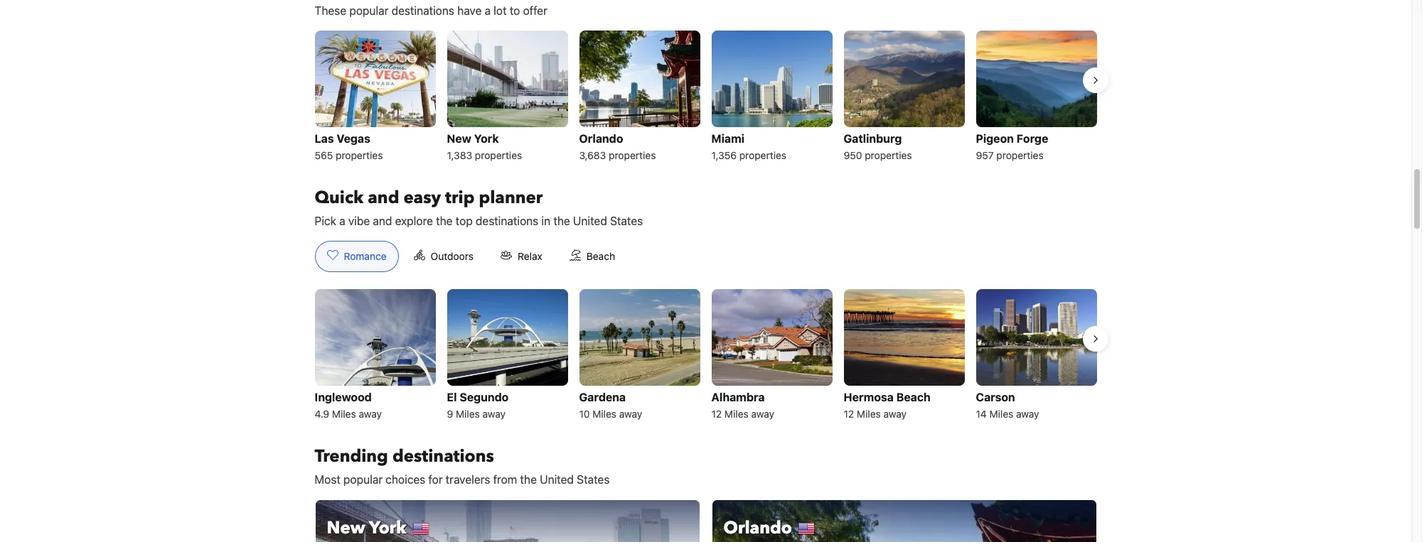 Task type: locate. For each thing, give the bounding box(es) containing it.
and right vibe on the left
[[373, 215, 392, 227]]

region containing inglewood
[[303, 284, 1109, 429]]

united inside the trending destinations most popular choices for travelers from the united states
[[540, 474, 574, 486]]

properties inside pigeon forge 957 properties
[[997, 149, 1044, 161]]

properties inside miami 1,356 properties
[[740, 149, 787, 161]]

0 horizontal spatial beach
[[587, 250, 615, 262]]

0 vertical spatial orlando
[[579, 132, 623, 145]]

0 vertical spatial region
[[303, 25, 1109, 170]]

popular right these
[[350, 4, 389, 17]]

miles inside alhambra 12 miles away
[[725, 408, 749, 420]]

destinations down planner
[[476, 215, 539, 227]]

6 away from the left
[[1017, 408, 1040, 420]]

york up planner
[[474, 132, 499, 145]]

popular
[[350, 4, 389, 17], [344, 474, 383, 486]]

2 12 from the left
[[844, 408, 854, 420]]

away for carson
[[1017, 408, 1040, 420]]

1 horizontal spatial new
[[447, 132, 472, 145]]

5 miles from the left
[[857, 408, 881, 420]]

1 vertical spatial region
[[303, 284, 1109, 429]]

1 vertical spatial popular
[[344, 474, 383, 486]]

york
[[474, 132, 499, 145], [369, 517, 407, 541]]

united inside quick and easy trip planner pick a vibe and explore the top destinations in the united states
[[573, 215, 607, 227]]

0 vertical spatial new
[[447, 132, 472, 145]]

0 horizontal spatial states
[[577, 474, 610, 486]]

miles for carson
[[990, 408, 1014, 420]]

hermosa beach 12 miles away
[[844, 391, 931, 420]]

4 properties from the left
[[740, 149, 787, 161]]

properties down miami
[[740, 149, 787, 161]]

1 vertical spatial new
[[327, 517, 365, 541]]

inglewood 4.9 miles away
[[315, 391, 382, 420]]

away inside carson 14 miles away
[[1017, 408, 1040, 420]]

the right in
[[554, 215, 570, 227]]

miles for gardena
[[593, 408, 617, 420]]

1 horizontal spatial york
[[474, 132, 499, 145]]

4 away from the left
[[752, 408, 775, 420]]

away inside alhambra 12 miles away
[[752, 408, 775, 420]]

away inside 'gardena 10 miles away'
[[620, 408, 643, 420]]

1 vertical spatial beach
[[897, 391, 931, 404]]

states
[[610, 215, 643, 227], [577, 474, 610, 486]]

united up beach button
[[573, 215, 607, 227]]

0 horizontal spatial new
[[327, 517, 365, 541]]

united
[[573, 215, 607, 227], [540, 474, 574, 486]]

2 miles from the left
[[456, 408, 480, 420]]

a
[[485, 4, 491, 17], [339, 215, 346, 227]]

12 down hermosa
[[844, 408, 854, 420]]

quick and easy trip planner pick a vibe and explore the top destinations in the united states
[[315, 186, 643, 227]]

5 away from the left
[[884, 408, 907, 420]]

away down alhambra at right
[[752, 408, 775, 420]]

miles down inglewood
[[332, 408, 356, 420]]

relax
[[518, 250, 543, 262]]

new
[[447, 132, 472, 145], [327, 517, 365, 541]]

miami 1,356 properties
[[712, 132, 787, 161]]

miles down alhambra at right
[[725, 408, 749, 420]]

6 miles from the left
[[990, 408, 1014, 420]]

miles
[[332, 408, 356, 420], [456, 408, 480, 420], [593, 408, 617, 420], [725, 408, 749, 420], [857, 408, 881, 420], [990, 408, 1014, 420]]

orlando
[[579, 132, 623, 145], [724, 517, 792, 541]]

new down most
[[327, 517, 365, 541]]

miles down carson
[[990, 408, 1014, 420]]

0 vertical spatial and
[[368, 186, 399, 210]]

beach
[[587, 250, 615, 262], [897, 391, 931, 404]]

0 horizontal spatial orlando
[[579, 132, 623, 145]]

beach right hermosa
[[897, 391, 931, 404]]

properties down 'vegas'
[[336, 149, 383, 161]]

1 miles from the left
[[332, 408, 356, 420]]

1 horizontal spatial beach
[[897, 391, 931, 404]]

travelers
[[446, 474, 490, 486]]

2 region from the top
[[303, 284, 1109, 429]]

region containing las vegas
[[303, 25, 1109, 170]]

tab list
[[303, 241, 639, 273]]

2 away from the left
[[483, 408, 506, 420]]

properties right 1,383
[[475, 149, 522, 161]]

a inside quick and easy trip planner pick a vibe and explore the top destinations in the united states
[[339, 215, 346, 227]]

0 vertical spatial states
[[610, 215, 643, 227]]

away
[[359, 408, 382, 420], [483, 408, 506, 420], [620, 408, 643, 420], [752, 408, 775, 420], [884, 408, 907, 420], [1017, 408, 1040, 420]]

segundo
[[460, 391, 509, 404]]

gatlinburg
[[844, 132, 902, 145]]

0 horizontal spatial the
[[436, 215, 453, 227]]

0 vertical spatial destinations
[[392, 4, 455, 17]]

1 properties from the left
[[336, 149, 383, 161]]

the inside the trending destinations most popular choices for travelers from the united states
[[520, 474, 537, 486]]

1 horizontal spatial states
[[610, 215, 643, 227]]

romance button
[[315, 241, 399, 272]]

0 vertical spatial york
[[474, 132, 499, 145]]

and up vibe on the left
[[368, 186, 399, 210]]

new inside new york 1,383 properties
[[447, 132, 472, 145]]

3 away from the left
[[620, 408, 643, 420]]

away right 14
[[1017, 408, 1040, 420]]

easy
[[404, 186, 441, 210]]

away for alhambra
[[752, 408, 775, 420]]

miles inside 'gardena 10 miles away'
[[593, 408, 617, 420]]

2 properties from the left
[[475, 149, 522, 161]]

2 vertical spatial destinations
[[393, 445, 494, 469]]

away down segundo
[[483, 408, 506, 420]]

trending destinations most popular choices for travelers from the united states
[[315, 445, 610, 486]]

1 horizontal spatial a
[[485, 4, 491, 17]]

away inside el segundo 9 miles away
[[483, 408, 506, 420]]

0 vertical spatial beach
[[587, 250, 615, 262]]

1 vertical spatial a
[[339, 215, 346, 227]]

miles down gardena
[[593, 408, 617, 420]]

york for new york 1,383 properties
[[474, 132, 499, 145]]

outdoors
[[431, 250, 474, 262]]

properties inside orlando 3,683 properties
[[609, 149, 656, 161]]

1 vertical spatial york
[[369, 517, 407, 541]]

957
[[976, 149, 994, 161]]

orlando link
[[712, 500, 1097, 543]]

away down hermosa
[[884, 408, 907, 420]]

0 horizontal spatial 12
[[712, 408, 722, 420]]

1 region from the top
[[303, 25, 1109, 170]]

new up 1,383
[[447, 132, 472, 145]]

properties right 3,683
[[609, 149, 656, 161]]

the
[[436, 215, 453, 227], [554, 215, 570, 227], [520, 474, 537, 486]]

destinations left have
[[392, 4, 455, 17]]

properties down forge
[[997, 149, 1044, 161]]

popular inside the trending destinations most popular choices for travelers from the united states
[[344, 474, 383, 486]]

the right from
[[520, 474, 537, 486]]

1,383
[[447, 149, 472, 161]]

popular down trending
[[344, 474, 383, 486]]

in
[[542, 215, 551, 227]]

5 properties from the left
[[865, 149, 912, 161]]

0 horizontal spatial york
[[369, 517, 407, 541]]

orlando 3,683 properties
[[579, 132, 656, 161]]

a left vibe on the left
[[339, 215, 346, 227]]

3 miles from the left
[[593, 408, 617, 420]]

tab list containing romance
[[303, 241, 639, 273]]

6 properties from the left
[[997, 149, 1044, 161]]

12
[[712, 408, 722, 420], [844, 408, 854, 420]]

destinations
[[392, 4, 455, 17], [476, 215, 539, 227], [393, 445, 494, 469]]

1 horizontal spatial the
[[520, 474, 537, 486]]

properties down gatlinburg
[[865, 149, 912, 161]]

miles inside carson 14 miles away
[[990, 408, 1014, 420]]

1 horizontal spatial 12
[[844, 408, 854, 420]]

region
[[303, 25, 1109, 170], [303, 284, 1109, 429]]

away inside the inglewood 4.9 miles away
[[359, 408, 382, 420]]

states up beach button
[[610, 215, 643, 227]]

1 away from the left
[[359, 408, 382, 420]]

romance
[[344, 250, 387, 262]]

miles right "9"
[[456, 408, 480, 420]]

away for gardena
[[620, 408, 643, 420]]

las
[[315, 132, 334, 145]]

1 horizontal spatial orlando
[[724, 517, 792, 541]]

and
[[368, 186, 399, 210], [373, 215, 392, 227]]

12 down alhambra at right
[[712, 408, 722, 420]]

new for new york 1,383 properties
[[447, 132, 472, 145]]

beach button
[[558, 241, 627, 272]]

destinations up for
[[393, 445, 494, 469]]

outdoors button
[[402, 241, 486, 272]]

0 horizontal spatial a
[[339, 215, 346, 227]]

york inside new york 1,383 properties
[[474, 132, 499, 145]]

1 vertical spatial united
[[540, 474, 574, 486]]

1 vertical spatial states
[[577, 474, 610, 486]]

1 vertical spatial destinations
[[476, 215, 539, 227]]

properties
[[336, 149, 383, 161], [475, 149, 522, 161], [609, 149, 656, 161], [740, 149, 787, 161], [865, 149, 912, 161], [997, 149, 1044, 161]]

the left the top
[[436, 215, 453, 227]]

gatlinburg 950 properties
[[844, 132, 912, 161]]

1 12 from the left
[[712, 408, 722, 420]]

a left 'lot'
[[485, 4, 491, 17]]

new inside new york link
[[327, 517, 365, 541]]

beach right the relax
[[587, 250, 615, 262]]

united right from
[[540, 474, 574, 486]]

states down 10
[[577, 474, 610, 486]]

0 vertical spatial united
[[573, 215, 607, 227]]

properties inside gatlinburg 950 properties
[[865, 149, 912, 161]]

offer
[[523, 4, 548, 17]]

away down inglewood
[[359, 408, 382, 420]]

beach inside hermosa beach 12 miles away
[[897, 391, 931, 404]]

el segundo 9 miles away
[[447, 391, 509, 420]]

miles inside the inglewood 4.9 miles away
[[332, 408, 356, 420]]

york down the choices
[[369, 517, 407, 541]]

3 properties from the left
[[609, 149, 656, 161]]

4 miles from the left
[[725, 408, 749, 420]]

to
[[510, 4, 520, 17]]

orlando inside orlando 3,683 properties
[[579, 132, 623, 145]]

miles down hermosa
[[857, 408, 881, 420]]

950
[[844, 149, 863, 161]]

1 vertical spatial orlando
[[724, 517, 792, 541]]

away down gardena
[[620, 408, 643, 420]]



Task type: describe. For each thing, give the bounding box(es) containing it.
properties inside new york 1,383 properties
[[475, 149, 522, 161]]

12 inside alhambra 12 miles away
[[712, 408, 722, 420]]

for
[[429, 474, 443, 486]]

alhambra
[[712, 391, 765, 404]]

pigeon
[[976, 132, 1014, 145]]

alhambra 12 miles away
[[712, 391, 775, 420]]

orlando for orlando
[[724, 517, 792, 541]]

lot
[[494, 4, 507, 17]]

gardena 10 miles away
[[579, 391, 643, 420]]

12 inside hermosa beach 12 miles away
[[844, 408, 854, 420]]

hermosa
[[844, 391, 894, 404]]

new york link
[[315, 500, 700, 543]]

explore
[[395, 215, 433, 227]]

0 vertical spatial a
[[485, 4, 491, 17]]

these popular destinations have a lot to offer
[[315, 4, 548, 17]]

10
[[579, 408, 590, 420]]

miles inside hermosa beach 12 miles away
[[857, 408, 881, 420]]

las vegas 565 properties
[[315, 132, 383, 161]]

properties inside las vegas 565 properties
[[336, 149, 383, 161]]

gardena
[[579, 391, 626, 404]]

el
[[447, 391, 457, 404]]

pick
[[315, 215, 336, 227]]

0 vertical spatial popular
[[350, 4, 389, 17]]

miles inside el segundo 9 miles away
[[456, 408, 480, 420]]

14
[[976, 408, 987, 420]]

miami
[[712, 132, 745, 145]]

destinations inside quick and easy trip planner pick a vibe and explore the top destinations in the united states
[[476, 215, 539, 227]]

vibe
[[349, 215, 370, 227]]

miles for inglewood
[[332, 408, 356, 420]]

trip
[[445, 186, 475, 210]]

3,683
[[579, 149, 606, 161]]

carson
[[976, 391, 1016, 404]]

have
[[458, 4, 482, 17]]

choices
[[386, 474, 426, 486]]

565
[[315, 149, 333, 161]]

most
[[315, 474, 341, 486]]

pigeon forge 957 properties
[[976, 132, 1049, 161]]

destinations inside the trending destinations most popular choices for travelers from the united states
[[393, 445, 494, 469]]

states inside quick and easy trip planner pick a vibe and explore the top destinations in the united states
[[610, 215, 643, 227]]

new for new york
[[327, 517, 365, 541]]

miles for alhambra
[[725, 408, 749, 420]]

these
[[315, 4, 347, 17]]

from
[[493, 474, 517, 486]]

top
[[456, 215, 473, 227]]

carson 14 miles away
[[976, 391, 1040, 420]]

beach inside beach button
[[587, 250, 615, 262]]

1,356
[[712, 149, 737, 161]]

1 vertical spatial and
[[373, 215, 392, 227]]

away inside hermosa beach 12 miles away
[[884, 408, 907, 420]]

york for new york
[[369, 517, 407, 541]]

relax button
[[489, 241, 555, 272]]

planner
[[479, 186, 543, 210]]

vegas
[[337, 132, 371, 145]]

quick
[[315, 186, 364, 210]]

4.9
[[315, 408, 329, 420]]

away for inglewood
[[359, 408, 382, 420]]

orlando for orlando 3,683 properties
[[579, 132, 623, 145]]

trending
[[315, 445, 388, 469]]

new york
[[327, 517, 407, 541]]

states inside the trending destinations most popular choices for travelers from the united states
[[577, 474, 610, 486]]

forge
[[1017, 132, 1049, 145]]

9
[[447, 408, 453, 420]]

inglewood
[[315, 391, 372, 404]]

new york 1,383 properties
[[447, 132, 522, 161]]

2 horizontal spatial the
[[554, 215, 570, 227]]



Task type: vqa. For each thing, say whether or not it's contained in the screenshot.
Gardena 10 Miles away
yes



